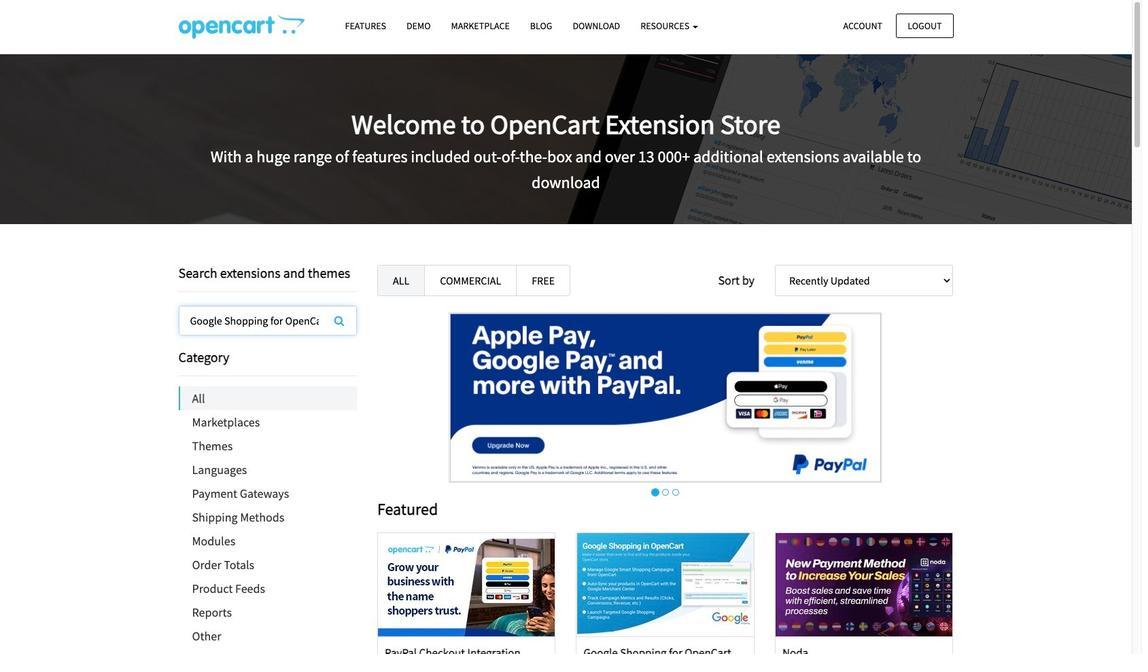 Task type: describe. For each thing, give the bounding box(es) containing it.
opencart extensions image
[[179, 14, 304, 39]]

google shopping for opencart image
[[577, 534, 754, 638]]



Task type: locate. For each thing, give the bounding box(es) containing it.
search image
[[334, 316, 344, 326]]

noda image
[[776, 534, 953, 638]]

None text field
[[179, 307, 356, 335]]

paypal payment gateway image
[[449, 313, 882, 483]]

paypal checkout integration image
[[378, 534, 555, 638]]



Task type: vqa. For each thing, say whether or not it's contained in the screenshot.
the Noda 'Image'
yes



